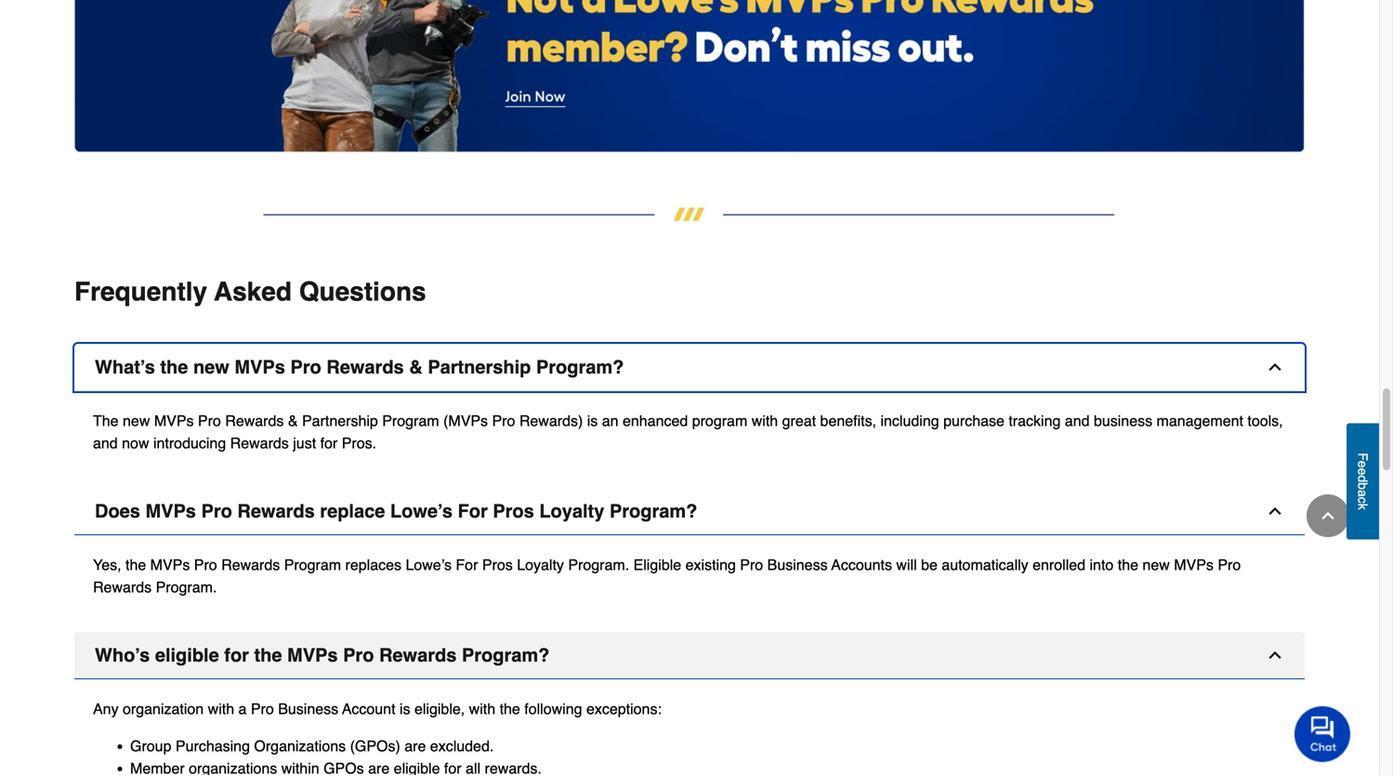 Task type: vqa. For each thing, say whether or not it's contained in the screenshot.
1st 20166 button from the left Pickup
no



Task type: describe. For each thing, give the bounding box(es) containing it.
organizations
[[254, 738, 346, 755]]

an
[[602, 412, 619, 429]]

including
[[881, 412, 940, 429]]

pros inside yes, the mvps pro rewards program replaces lowe's for pros loyalty program. eligible existing pro business accounts will be automatically enrolled into the new mvps pro rewards program.
[[482, 556, 513, 573]]

partnership inside button
[[428, 356, 531, 378]]

program inside the new mvps pro rewards & partnership program (mvps pro rewards) is an enhanced program with great benefits, including purchase tracking and business management tools, and now introducing rewards just for pros.
[[382, 412, 439, 429]]

business inside yes, the mvps pro rewards program replaces lowe's for pros loyalty program. eligible existing pro business accounts will be automatically enrolled into the new mvps pro rewards program.
[[768, 556, 828, 573]]

introducing
[[153, 434, 226, 452]]

scroll to top element
[[1307, 495, 1350, 537]]

mvps inside what's the new mvps pro rewards & partnership program? button
[[235, 356, 285, 378]]

partnership inside the new mvps pro rewards & partnership program (mvps pro rewards) is an enhanced program with great benefits, including purchase tracking and business management tools, and now introducing rewards just for pros.
[[302, 412, 378, 429]]

(gpos)
[[350, 738, 401, 755]]

group purchasing organizations (gpos) are excluded.
[[130, 738, 494, 755]]

account
[[342, 700, 396, 718]]

rewards)
[[520, 412, 583, 429]]

replaces
[[345, 556, 402, 573]]

questions
[[299, 277, 426, 307]]

frequently
[[74, 277, 207, 307]]

pro inside button
[[343, 645, 374, 666]]

rewards inside button
[[379, 645, 457, 666]]

new inside button
[[193, 356, 229, 378]]

mvps right into at the bottom right
[[1174, 556, 1214, 573]]

the inside button
[[254, 645, 282, 666]]

are
[[405, 738, 426, 755]]

following
[[525, 700, 582, 718]]

1 horizontal spatial with
[[469, 700, 496, 718]]

eligible
[[634, 556, 682, 573]]

chevron up image for loyalty
[[1266, 502, 1285, 520]]

organization
[[123, 700, 204, 718]]

page divider image
[[74, 208, 1305, 221]]

any organization with a pro business account is eligible, with the following exceptions:
[[93, 700, 666, 718]]

what's the new mvps pro rewards & partnership program?
[[95, 356, 624, 378]]

chevron up image for program?
[[1266, 358, 1285, 376]]

excluded.
[[430, 738, 494, 755]]

enrolled
[[1033, 556, 1086, 573]]

program inside yes, the mvps pro rewards program replaces lowe's for pros loyalty program. eligible existing pro business accounts will be automatically enrolled into the new mvps pro rewards program.
[[284, 556, 341, 573]]

what's
[[95, 356, 155, 378]]

loyalty inside 'button'
[[540, 500, 605, 522]]

0 horizontal spatial a
[[239, 700, 247, 718]]

(mvps
[[444, 412, 488, 429]]

lowe's inside 'button'
[[390, 500, 453, 522]]

lowe's inside yes, the mvps pro rewards program replaces lowe's for pros loyalty program. eligible existing pro business accounts will be automatically enrolled into the new mvps pro rewards program.
[[406, 556, 452, 573]]

does mvps pro rewards replace lowe's for pros loyalty program? button
[[74, 488, 1305, 535]]

with inside the new mvps pro rewards & partnership program (mvps pro rewards) is an enhanced program with great benefits, including purchase tracking and business management tools, and now introducing rewards just for pros.
[[752, 412, 778, 429]]

automatically
[[942, 556, 1029, 573]]

purchase
[[944, 412, 1005, 429]]

asked
[[214, 277, 292, 307]]

c
[[1356, 497, 1371, 503]]

does
[[95, 500, 140, 522]]

tracking
[[1009, 412, 1061, 429]]

the left following
[[500, 700, 520, 718]]

any
[[93, 700, 119, 718]]

k
[[1356, 503, 1371, 510]]

& inside button
[[409, 356, 423, 378]]

who's eligible for the mvps pro rewards program? button
[[74, 632, 1305, 679]]

into
[[1090, 556, 1114, 573]]

pro inside button
[[290, 356, 321, 378]]

just
[[293, 434, 316, 452]]

program? inside button
[[462, 645, 550, 666]]

the inside button
[[160, 356, 188, 378]]

eligible
[[155, 645, 219, 666]]

benefits,
[[821, 412, 877, 429]]

who's eligible for the mvps pro rewards program?
[[95, 645, 550, 666]]



Task type: locate. For each thing, give the bounding box(es) containing it.
program? inside 'button'
[[610, 500, 698, 522]]

rewards
[[327, 356, 404, 378], [225, 412, 284, 429], [230, 434, 289, 452], [237, 500, 315, 522], [221, 556, 280, 573], [93, 579, 152, 596], [379, 645, 457, 666]]

1 vertical spatial loyalty
[[517, 556, 564, 573]]

with up purchasing
[[208, 700, 234, 718]]

be
[[921, 556, 938, 573]]

replace
[[320, 500, 385, 522]]

mvps inside does mvps pro rewards replace lowe's for pros loyalty program? 'button'
[[145, 500, 196, 522]]

program
[[692, 412, 748, 429]]

yes, the mvps pro rewards program replaces lowe's for pros loyalty program. eligible existing pro business accounts will be automatically enrolled into the new mvps pro rewards program.
[[93, 556, 1241, 596]]

0 vertical spatial program?
[[536, 356, 624, 378]]

1 horizontal spatial program.
[[568, 556, 630, 573]]

loyalty
[[540, 500, 605, 522], [517, 556, 564, 573]]

f e e d b a c k
[[1356, 453, 1371, 510]]

business
[[768, 556, 828, 573], [278, 700, 339, 718]]

1 vertical spatial for
[[456, 556, 478, 573]]

partnership up (mvps
[[428, 356, 531, 378]]

1 vertical spatial partnership
[[302, 412, 378, 429]]

2 vertical spatial program?
[[462, 645, 550, 666]]

& inside the new mvps pro rewards & partnership program (mvps pro rewards) is an enhanced program with great benefits, including purchase tracking and business management tools, and now introducing rewards just for pros.
[[288, 412, 298, 429]]

1 vertical spatial program.
[[156, 579, 217, 596]]

1 vertical spatial program?
[[610, 500, 698, 522]]

1 horizontal spatial partnership
[[428, 356, 531, 378]]

new up now
[[123, 412, 150, 429]]

1 horizontal spatial business
[[768, 556, 828, 573]]

what's the new mvps pro rewards & partnership program? button
[[74, 344, 1305, 391]]

1 horizontal spatial &
[[409, 356, 423, 378]]

mvps
[[235, 356, 285, 378], [154, 412, 194, 429], [145, 500, 196, 522], [150, 556, 190, 573], [1174, 556, 1214, 573], [287, 645, 338, 666]]

1 vertical spatial new
[[123, 412, 150, 429]]

chevron up image
[[1319, 507, 1338, 525]]

0 horizontal spatial and
[[93, 434, 118, 452]]

chevron up image
[[1266, 358, 1285, 376], [1266, 502, 1285, 520], [1266, 646, 1285, 665]]

0 horizontal spatial is
[[400, 700, 410, 718]]

0 horizontal spatial for
[[224, 645, 249, 666]]

program?
[[536, 356, 624, 378], [610, 500, 698, 522], [462, 645, 550, 666]]

with up excluded.
[[469, 700, 496, 718]]

chevron up image inside does mvps pro rewards replace lowe's for pros loyalty program? 'button'
[[1266, 502, 1285, 520]]

management
[[1157, 412, 1244, 429]]

a
[[1356, 490, 1371, 497], [239, 700, 247, 718]]

0 horizontal spatial program
[[284, 556, 341, 573]]

0 horizontal spatial with
[[208, 700, 234, 718]]

enhanced
[[623, 412, 688, 429]]

the
[[93, 412, 119, 429]]

does mvps pro rewards replace lowe's for pros loyalty program?
[[95, 500, 698, 522]]

the right the what's
[[160, 356, 188, 378]]

1 horizontal spatial for
[[320, 434, 338, 452]]

frequently asked questions
[[74, 277, 426, 307]]

lowe's
[[390, 500, 453, 522], [406, 556, 452, 573]]

new up introducing
[[193, 356, 229, 378]]

0 vertical spatial lowe's
[[390, 500, 453, 522]]

2 chevron up image from the top
[[1266, 502, 1285, 520]]

with
[[752, 412, 778, 429], [208, 700, 234, 718], [469, 700, 496, 718]]

new
[[193, 356, 229, 378], [123, 412, 150, 429], [1143, 556, 1170, 573]]

2 vertical spatial new
[[1143, 556, 1170, 573]]

0 vertical spatial partnership
[[428, 356, 531, 378]]

1 horizontal spatial new
[[193, 356, 229, 378]]

the right yes,
[[126, 556, 146, 573]]

partnership
[[428, 356, 531, 378], [302, 412, 378, 429]]

is inside the new mvps pro rewards & partnership program (mvps pro rewards) is an enhanced program with great benefits, including purchase tracking and business management tools, and now introducing rewards just for pros.
[[587, 412, 598, 429]]

loyalty inside yes, the mvps pro rewards program replaces lowe's for pros loyalty program. eligible existing pro business accounts will be automatically enrolled into the new mvps pro rewards program.
[[517, 556, 564, 573]]

program. up eligible
[[156, 579, 217, 596]]

mvps inside the new mvps pro rewards & partnership program (mvps pro rewards) is an enhanced program with great benefits, including purchase tracking and business management tools, and now introducing rewards just for pros.
[[154, 412, 194, 429]]

and right tracking
[[1065, 412, 1090, 429]]

partnership up pros.
[[302, 412, 378, 429]]

2 horizontal spatial with
[[752, 412, 778, 429]]

0 horizontal spatial &
[[288, 412, 298, 429]]

1 vertical spatial pros
[[482, 556, 513, 573]]

1 horizontal spatial a
[[1356, 490, 1371, 497]]

mvps inside who's eligible for the mvps pro rewards program? button
[[287, 645, 338, 666]]

a inside button
[[1356, 490, 1371, 497]]

0 horizontal spatial program.
[[156, 579, 217, 596]]

with left great
[[752, 412, 778, 429]]

mvps right does
[[145, 500, 196, 522]]

the new mvps pro rewards & partnership program (mvps pro rewards) is an enhanced program with great benefits, including purchase tracking and business management tools, and now introducing rewards just for pros.
[[93, 412, 1284, 452]]

mvps down asked
[[235, 356, 285, 378]]

b
[[1356, 482, 1371, 490]]

3 chevron up image from the top
[[1266, 646, 1285, 665]]

now
[[122, 434, 149, 452]]

for right eligible
[[224, 645, 249, 666]]

not a lowe's m v ps pro rewards member? don't miss out. join now. image
[[74, 0, 1305, 152]]

eligible,
[[415, 700, 465, 718]]

a up purchasing
[[239, 700, 247, 718]]

a up the k
[[1356, 490, 1371, 497]]

e
[[1356, 461, 1371, 468], [1356, 468, 1371, 475]]

new inside the new mvps pro rewards & partnership program (mvps pro rewards) is an enhanced program with great benefits, including purchase tracking and business management tools, and now introducing rewards just for pros.
[[123, 412, 150, 429]]

lowe's right replace on the left bottom of page
[[390, 500, 453, 522]]

program? up rewards)
[[536, 356, 624, 378]]

the right into at the bottom right
[[1118, 556, 1139, 573]]

mvps up introducing
[[154, 412, 194, 429]]

new right into at the bottom right
[[1143, 556, 1170, 573]]

0 vertical spatial for
[[458, 500, 488, 522]]

1 horizontal spatial is
[[587, 412, 598, 429]]

for down does mvps pro rewards replace lowe's for pros loyalty program?
[[456, 556, 478, 573]]

mvps up any organization with a pro business account is eligible, with the following exceptions:
[[287, 645, 338, 666]]

0 vertical spatial new
[[193, 356, 229, 378]]

& down questions
[[409, 356, 423, 378]]

1 chevron up image from the top
[[1266, 358, 1285, 376]]

e up "d"
[[1356, 461, 1371, 468]]

and
[[1065, 412, 1090, 429], [93, 434, 118, 452]]

1 vertical spatial and
[[93, 434, 118, 452]]

the
[[160, 356, 188, 378], [126, 556, 146, 573], [1118, 556, 1139, 573], [254, 645, 282, 666], [500, 700, 520, 718]]

and down the
[[93, 434, 118, 452]]

1 horizontal spatial and
[[1065, 412, 1090, 429]]

2 e from the top
[[1356, 468, 1371, 475]]

yes,
[[93, 556, 121, 573]]

1 vertical spatial &
[[288, 412, 298, 429]]

0 vertical spatial chevron up image
[[1266, 358, 1285, 376]]

0 vertical spatial for
[[320, 434, 338, 452]]

business up group purchasing organizations (gpos) are excluded.
[[278, 700, 339, 718]]

& up just at the bottom left of page
[[288, 412, 298, 429]]

1 vertical spatial lowe's
[[406, 556, 452, 573]]

pros inside 'button'
[[493, 500, 534, 522]]

great
[[782, 412, 816, 429]]

rewards inside 'button'
[[237, 500, 315, 522]]

e up b
[[1356, 468, 1371, 475]]

purchasing
[[176, 738, 250, 755]]

d
[[1356, 475, 1371, 483]]

pros
[[493, 500, 534, 522], [482, 556, 513, 573]]

0 vertical spatial a
[[1356, 490, 1371, 497]]

rewards inside button
[[327, 356, 404, 378]]

is left an
[[587, 412, 598, 429]]

0 vertical spatial program
[[382, 412, 439, 429]]

1 vertical spatial for
[[224, 645, 249, 666]]

2 vertical spatial chevron up image
[[1266, 646, 1285, 665]]

program? inside button
[[536, 356, 624, 378]]

chat invite button image
[[1295, 706, 1352, 762]]

for
[[320, 434, 338, 452], [224, 645, 249, 666]]

pros.
[[342, 434, 377, 452]]

0 vertical spatial is
[[587, 412, 598, 429]]

will
[[897, 556, 917, 573]]

mvps right yes,
[[150, 556, 190, 573]]

pro
[[290, 356, 321, 378], [198, 412, 221, 429], [492, 412, 515, 429], [201, 500, 232, 522], [194, 556, 217, 573], [740, 556, 763, 573], [1218, 556, 1241, 573], [343, 645, 374, 666], [251, 700, 274, 718]]

group
[[130, 738, 172, 755]]

0 horizontal spatial business
[[278, 700, 339, 718]]

for right just at the bottom left of page
[[320, 434, 338, 452]]

program.
[[568, 556, 630, 573], [156, 579, 217, 596]]

business
[[1094, 412, 1153, 429]]

1 e from the top
[[1356, 461, 1371, 468]]

program? up eligible
[[610, 500, 698, 522]]

1 vertical spatial chevron up image
[[1266, 502, 1285, 520]]

0 vertical spatial program.
[[568, 556, 630, 573]]

chevron up image inside who's eligible for the mvps pro rewards program? button
[[1266, 646, 1285, 665]]

who's
[[95, 645, 150, 666]]

exceptions:
[[587, 700, 662, 718]]

&
[[409, 356, 423, 378], [288, 412, 298, 429]]

1 vertical spatial a
[[239, 700, 247, 718]]

the right eligible
[[254, 645, 282, 666]]

chevron up image inside what's the new mvps pro rewards & partnership program? button
[[1266, 358, 1285, 376]]

existing
[[686, 556, 736, 573]]

program
[[382, 412, 439, 429], [284, 556, 341, 573]]

0 horizontal spatial new
[[123, 412, 150, 429]]

pro inside 'button'
[[201, 500, 232, 522]]

program left (mvps
[[382, 412, 439, 429]]

lowe's right replaces
[[406, 556, 452, 573]]

0 vertical spatial loyalty
[[540, 500, 605, 522]]

for down (mvps
[[458, 500, 488, 522]]

new inside yes, the mvps pro rewards program replaces lowe's for pros loyalty program. eligible existing pro business accounts will be automatically enrolled into the new mvps pro rewards program.
[[1143, 556, 1170, 573]]

for inside button
[[224, 645, 249, 666]]

1 vertical spatial program
[[284, 556, 341, 573]]

f e e d b a c k button
[[1347, 423, 1380, 540]]

0 vertical spatial pros
[[493, 500, 534, 522]]

f
[[1356, 453, 1371, 461]]

accounts
[[832, 556, 892, 573]]

program? up following
[[462, 645, 550, 666]]

for inside yes, the mvps pro rewards program replaces lowe's for pros loyalty program. eligible existing pro business accounts will be automatically enrolled into the new mvps pro rewards program.
[[456, 556, 478, 573]]

1 vertical spatial business
[[278, 700, 339, 718]]

is left 'eligible,'
[[400, 700, 410, 718]]

0 vertical spatial &
[[409, 356, 423, 378]]

for inside 'button'
[[458, 500, 488, 522]]

for inside the new mvps pro rewards & partnership program (mvps pro rewards) is an enhanced program with great benefits, including purchase tracking and business management tools, and now introducing rewards just for pros.
[[320, 434, 338, 452]]

2 horizontal spatial new
[[1143, 556, 1170, 573]]

program. left eligible
[[568, 556, 630, 573]]

for
[[458, 500, 488, 522], [456, 556, 478, 573]]

0 vertical spatial and
[[1065, 412, 1090, 429]]

program left replaces
[[284, 556, 341, 573]]

0 horizontal spatial partnership
[[302, 412, 378, 429]]

1 horizontal spatial program
[[382, 412, 439, 429]]

1 vertical spatial is
[[400, 700, 410, 718]]

0 vertical spatial business
[[768, 556, 828, 573]]

business left accounts
[[768, 556, 828, 573]]

is
[[587, 412, 598, 429], [400, 700, 410, 718]]

tools,
[[1248, 412, 1284, 429]]



